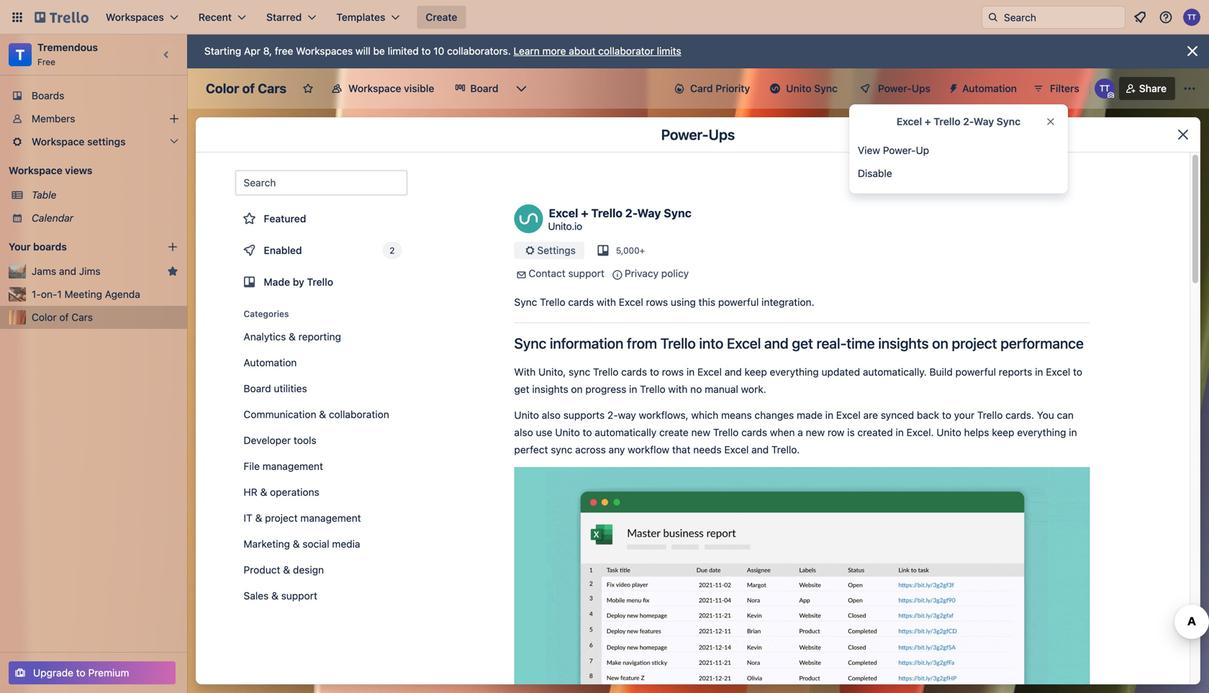 Task type: describe. For each thing, give the bounding box(es) containing it.
Search text field
[[235, 170, 408, 196]]

by
[[293, 276, 305, 288]]

0 horizontal spatial ups
[[709, 126, 736, 143]]

build
[[930, 366, 953, 378]]

in up row
[[826, 409, 834, 421]]

& for operations
[[260, 487, 267, 498]]

to left 10
[[422, 45, 431, 57]]

unito sync
[[787, 82, 838, 94]]

meeting
[[64, 288, 102, 300]]

keep inside with unito, sync trello cards to rows in excel and keep everything updated automatically. build powerful reports in excel to get insights on progress in trello with no manual work.
[[745, 366, 768, 378]]

your
[[9, 241, 31, 253]]

real-
[[817, 335, 847, 352]]

cards inside with unito, sync trello cards to rows in excel and keep everything updated automatically. build powerful reports in excel to get insights on progress in trello with no manual work.
[[622, 366, 648, 378]]

excel.
[[907, 427, 935, 439]]

starting
[[205, 45, 241, 57]]

t
[[16, 46, 25, 63]]

a
[[798, 427, 804, 439]]

excel right into
[[727, 335, 762, 352]]

1 horizontal spatial insights
[[879, 335, 929, 352]]

unito right use
[[556, 427, 580, 439]]

to down "from"
[[650, 366, 660, 378]]

tools
[[294, 435, 317, 447]]

limits
[[657, 45, 682, 57]]

views
[[65, 165, 92, 176]]

collaborator
[[599, 45, 655, 57]]

trello down contact
[[540, 296, 566, 308]]

trello inside made by trello link
[[307, 276, 333, 288]]

collaboration
[[329, 409, 389, 421]]

workspace settings
[[32, 136, 126, 148]]

jims
[[79, 265, 101, 277]]

sync down automation button
[[997, 116, 1021, 127]]

Search field
[[1000, 6, 1126, 28]]

with inside with unito, sync trello cards to rows in excel and keep everything updated automatically. build powerful reports in excel to get insights on progress in trello with no manual work.
[[669, 384, 688, 395]]

cards.
[[1006, 409, 1035, 421]]

2 new from the left
[[806, 427, 825, 439]]

work.
[[742, 384, 767, 395]]

filters
[[1051, 82, 1080, 94]]

trello up workflows, at bottom right
[[640, 384, 666, 395]]

workspaces button
[[97, 6, 187, 29]]

create
[[426, 11, 458, 23]]

media
[[332, 538, 361, 550]]

sync inside with unito, sync trello cards to rows in excel and keep everything updated automatically. build powerful reports in excel to get insights on progress in trello with no manual work.
[[569, 366, 591, 378]]

unito sync button
[[762, 77, 847, 100]]

file
[[244, 461, 260, 472]]

agenda
[[105, 288, 140, 300]]

sync up the with
[[515, 335, 547, 352]]

sm image inside settings link
[[523, 243, 538, 258]]

table link
[[32, 188, 179, 202]]

unito sync icon image
[[771, 84, 781, 94]]

policy
[[662, 268, 689, 279]]

helps
[[965, 427, 990, 439]]

to up the across
[[583, 427, 592, 439]]

way
[[618, 409, 637, 421]]

it & project management
[[244, 512, 361, 524]]

communication
[[244, 409, 317, 421]]

automatically.
[[863, 366, 927, 378]]

templates button
[[328, 6, 409, 29]]

create
[[660, 427, 689, 439]]

sales
[[244, 590, 269, 602]]

cards inside unito also supports 2-way workflows, which means changes made in excel are synced back to your trello cards. you can also use unito to automatically create new trello cards when a new row is created in excel. unito helps keep everything in perfect sync across any workflow that needs excel and trello.
[[742, 427, 768, 439]]

jams and jims link
[[32, 264, 161, 279]]

reporting
[[299, 331, 341, 343]]

rows inside with unito, sync trello cards to rows in excel and keep everything updated automatically. build powerful reports in excel to get insights on progress in trello with no manual work.
[[662, 366, 684, 378]]

trello up helps
[[978, 409, 1004, 421]]

& for social
[[293, 538, 300, 550]]

excel right needs
[[725, 444, 749, 456]]

0 horizontal spatial color of cars
[[32, 311, 93, 323]]

1 vertical spatial power-
[[662, 126, 709, 143]]

2- for unito also supports 2-way workflows, which means changes made in excel are synced back to your trello cards. you can also use unito to automatically create new trello cards when a new row is created in excel. unito helps keep everything in perfect sync across any workflow that needs excel and trello.
[[608, 409, 618, 421]]

made
[[797, 409, 823, 421]]

tremendous
[[37, 41, 98, 53]]

and left jims
[[59, 265, 76, 277]]

boards link
[[0, 84, 187, 107]]

up
[[917, 144, 930, 156]]

way for excel + trello 2-way sync
[[974, 116, 995, 127]]

trello left into
[[661, 335, 696, 352]]

apr
[[244, 45, 261, 57]]

privacy policy link
[[625, 268, 689, 279]]

and inside with unito, sync trello cards to rows in excel and keep everything updated automatically. build powerful reports in excel to get insights on progress in trello with no manual work.
[[725, 366, 742, 378]]

get inside with unito, sync trello cards to rows in excel and keep everything updated automatically. build powerful reports in excel to get insights on progress in trello with no manual work.
[[515, 384, 530, 395]]

sm image inside automation button
[[943, 77, 963, 97]]

0 vertical spatial on
[[933, 335, 949, 352]]

board utilities
[[244, 383, 307, 395]]

perfect
[[515, 444, 548, 456]]

disable
[[858, 167, 893, 179]]

2- for excel + trello 2-way sync unito.io
[[626, 206, 638, 220]]

unito also supports 2-way workflows, which means changes made in excel are synced back to your trello cards. you can also use unito to automatically create new trello cards when a new row is created in excel. unito helps keep everything in perfect sync across any workflow that needs excel and trello.
[[515, 409, 1078, 456]]

support inside "link"
[[281, 590, 318, 602]]

open information menu image
[[1160, 10, 1174, 24]]

marketing & social media
[[244, 538, 361, 550]]

0 horizontal spatial sm image
[[611, 268, 625, 282]]

to left your
[[943, 409, 952, 421]]

that
[[673, 444, 691, 456]]

board utilities link
[[235, 377, 408, 400]]

free
[[37, 57, 55, 67]]

sales & support
[[244, 590, 318, 602]]

& for support
[[272, 590, 279, 602]]

utilities
[[274, 383, 307, 395]]

to inside 'upgrade to premium' link
[[76, 667, 86, 679]]

about
[[569, 45, 596, 57]]

on inside with unito, sync trello cards to rows in excel and keep everything updated automatically. build powerful reports in excel to get insights on progress in trello with no manual work.
[[571, 384, 583, 395]]

filters button
[[1029, 77, 1084, 100]]

workspace visible
[[349, 82, 435, 94]]

your boards with 3 items element
[[9, 238, 145, 256]]

of inside board name 'text box'
[[242, 81, 255, 96]]

sync inside button
[[815, 82, 838, 94]]

sync down contact
[[515, 296, 538, 308]]

workspace for workspace settings
[[32, 136, 85, 148]]

workspace for workspace views
[[9, 165, 62, 176]]

trello up view power-up link
[[934, 116, 961, 127]]

workspace for workspace visible
[[349, 82, 402, 94]]

excel up is
[[837, 409, 861, 421]]

communication & collaboration link
[[235, 403, 408, 426]]

it
[[244, 512, 253, 524]]

0 horizontal spatial of
[[59, 311, 69, 323]]

color inside board name 'text box'
[[206, 81, 239, 96]]

templates
[[337, 11, 386, 23]]

from
[[627, 335, 658, 352]]

are
[[864, 409, 879, 421]]

starred
[[266, 11, 302, 23]]

1 vertical spatial automation
[[244, 357, 297, 369]]

1-
[[32, 288, 41, 300]]

0 notifications image
[[1132, 9, 1149, 26]]

upgrade
[[33, 667, 73, 679]]

1 vertical spatial color
[[32, 311, 57, 323]]

premium
[[88, 667, 129, 679]]

1 horizontal spatial also
[[542, 409, 561, 421]]

1 vertical spatial management
[[301, 512, 361, 524]]

boards
[[32, 90, 64, 102]]

0 vertical spatial project
[[952, 335, 998, 352]]

can
[[1058, 409, 1074, 421]]

automatically
[[595, 427, 657, 439]]

view
[[858, 144, 881, 156]]

10
[[434, 45, 445, 57]]

unito up use
[[515, 409, 539, 421]]

learn more about collaborator limits link
[[514, 45, 682, 57]]

hr & operations link
[[235, 481, 408, 504]]

it & project management link
[[235, 507, 408, 530]]

upgrade to premium link
[[9, 662, 176, 685]]

card priority button
[[666, 77, 759, 100]]

0 vertical spatial powerful
[[719, 296, 759, 308]]

1 vertical spatial sm image
[[515, 268, 529, 282]]

file management link
[[235, 455, 408, 478]]

& for design
[[283, 564, 290, 576]]

8,
[[263, 45, 272, 57]]

share button
[[1120, 77, 1176, 100]]

board for board
[[471, 82, 499, 94]]

product & design
[[244, 564, 324, 576]]

settings
[[538, 245, 576, 256]]



Task type: locate. For each thing, give the bounding box(es) containing it.
1 vertical spatial powerful
[[956, 366, 997, 378]]

on-
[[41, 288, 57, 300]]

1 horizontal spatial keep
[[993, 427, 1015, 439]]

with
[[515, 366, 536, 378]]

product & design link
[[235, 559, 408, 582]]

1 vertical spatial workspaces
[[296, 45, 353, 57]]

analytics
[[244, 331, 286, 343]]

1 horizontal spatial of
[[242, 81, 255, 96]]

0 vertical spatial rows
[[646, 296, 668, 308]]

0 horizontal spatial terry turtle (terryturtle) image
[[1095, 79, 1115, 99]]

made
[[264, 276, 290, 288]]

workspace up table
[[9, 165, 62, 176]]

1 horizontal spatial sm image
[[943, 77, 963, 97]]

to right upgrade
[[76, 667, 86, 679]]

2
[[390, 246, 395, 256]]

and up manual
[[725, 366, 742, 378]]

1 vertical spatial also
[[515, 427, 534, 439]]

project down the hr & operations
[[265, 512, 298, 524]]

terry turtle (terryturtle) image
[[1184, 9, 1201, 26], [1095, 79, 1115, 99]]

powerful right build
[[956, 366, 997, 378]]

updated
[[822, 366, 861, 378]]

product
[[244, 564, 281, 576]]

power-ups down card
[[662, 126, 736, 143]]

0 vertical spatial workspaces
[[106, 11, 164, 23]]

1 horizontal spatial with
[[669, 384, 688, 395]]

+ for excel + trello 2-way sync unito.io
[[581, 206, 589, 220]]

board left customize views image
[[471, 82, 499, 94]]

in right the "reports"
[[1036, 366, 1044, 378]]

rows
[[646, 296, 668, 308], [662, 366, 684, 378]]

way
[[974, 116, 995, 127], [638, 206, 662, 220]]

5,000 +
[[616, 246, 645, 256]]

1 vertical spatial get
[[515, 384, 530, 395]]

1 vertical spatial ups
[[709, 126, 736, 143]]

cars
[[258, 81, 287, 96], [72, 311, 93, 323]]

contact support link
[[529, 268, 605, 279]]

sync right unito sync icon
[[815, 82, 838, 94]]

of down apr
[[242, 81, 255, 96]]

keep down cards.
[[993, 427, 1015, 439]]

created
[[858, 427, 894, 439]]

0 vertical spatial +
[[925, 116, 932, 127]]

also up use
[[542, 409, 561, 421]]

communication & collaboration
[[244, 409, 389, 421]]

sync up the policy
[[664, 206, 692, 220]]

sm image up excel + trello 2-way sync
[[943, 77, 963, 97]]

1 horizontal spatial powerful
[[956, 366, 997, 378]]

across
[[576, 444, 606, 456]]

0 vertical spatial terry turtle (terryturtle) image
[[1184, 9, 1201, 26]]

0 vertical spatial 2-
[[964, 116, 974, 127]]

workspace down be
[[349, 82, 402, 94]]

power- right view
[[884, 144, 917, 156]]

0 horizontal spatial power-ups
[[662, 126, 736, 143]]

automation inside button
[[963, 82, 1018, 94]]

sm image
[[943, 77, 963, 97], [611, 268, 625, 282]]

0 horizontal spatial project
[[265, 512, 298, 524]]

1 horizontal spatial on
[[933, 335, 949, 352]]

excel up manual
[[698, 366, 722, 378]]

everything inside unito also supports 2-way workflows, which means changes made in excel are synced back to your trello cards. you can also use unito to automatically create new trello cards when a new row is created in excel. unito helps keep everything in perfect sync across any workflow that needs excel and trello.
[[1018, 427, 1067, 439]]

sm image
[[523, 243, 538, 258], [515, 268, 529, 282]]

hr & operations
[[244, 487, 320, 498]]

Board name text field
[[199, 77, 294, 100]]

&
[[289, 331, 296, 343], [319, 409, 326, 421], [260, 487, 267, 498], [255, 512, 262, 524], [293, 538, 300, 550], [283, 564, 290, 576], [272, 590, 279, 602]]

sync right unito,
[[569, 366, 591, 378]]

1 horizontal spatial everything
[[1018, 427, 1067, 439]]

unito down your
[[937, 427, 962, 439]]

of down 1
[[59, 311, 69, 323]]

search image
[[988, 12, 1000, 23]]

workspace visible button
[[323, 77, 443, 100]]

recent button
[[190, 6, 255, 29]]

& right sales
[[272, 590, 279, 602]]

trello up progress
[[593, 366, 619, 378]]

and down integration.
[[765, 335, 789, 352]]

power- up view power-up
[[879, 82, 912, 94]]

powerful inside with unito, sync trello cards to rows in excel and keep everything updated automatically. build powerful reports in excel to get insights on progress in trello with no manual work.
[[956, 366, 997, 378]]

get left real-
[[793, 335, 814, 352]]

0 horizontal spatial with
[[597, 296, 617, 308]]

trello up 5,000
[[592, 206, 623, 220]]

starred button
[[258, 6, 325, 29]]

in
[[687, 366, 695, 378], [1036, 366, 1044, 378], [630, 384, 638, 395], [826, 409, 834, 421], [896, 427, 904, 439], [1070, 427, 1078, 439]]

workspace inside button
[[349, 82, 402, 94]]

sync inside excel + trello 2-way sync unito.io
[[664, 206, 692, 220]]

get
[[793, 335, 814, 352], [515, 384, 530, 395]]

way for excel + trello 2-way sync unito.io
[[638, 206, 662, 220]]

1 horizontal spatial board
[[471, 82, 499, 94]]

0 horizontal spatial on
[[571, 384, 583, 395]]

time
[[847, 335, 875, 352]]

way up 5,000 +
[[638, 206, 662, 220]]

sync
[[815, 82, 838, 94], [997, 116, 1021, 127], [664, 206, 692, 220], [515, 296, 538, 308], [515, 335, 547, 352]]

terry turtle (terryturtle) image right open information menu icon
[[1184, 9, 1201, 26]]

1 horizontal spatial project
[[952, 335, 998, 352]]

0 horizontal spatial insights
[[533, 384, 569, 395]]

workspace down members
[[32, 136, 85, 148]]

sync inside unito also supports 2-way workflows, which means changes made in excel are synced back to your trello cards. you can also use unito to automatically create new trello cards when a new row is created in excel. unito helps keep everything in perfect sync across any workflow that needs excel and trello.
[[551, 444, 573, 456]]

cards down "from"
[[622, 366, 648, 378]]

2 horizontal spatial +
[[925, 116, 932, 127]]

this member is an admin of this board. image
[[1108, 92, 1115, 99]]

1 horizontal spatial 2-
[[626, 206, 638, 220]]

automation up the board utilities on the bottom
[[244, 357, 297, 369]]

+ for 5,000 +
[[640, 246, 645, 256]]

to
[[422, 45, 431, 57], [650, 366, 660, 378], [1074, 366, 1083, 378], [943, 409, 952, 421], [583, 427, 592, 439], [76, 667, 86, 679]]

you
[[1038, 409, 1055, 421]]

operations
[[270, 487, 320, 498]]

which
[[692, 409, 719, 421]]

excel down privacy
[[619, 296, 644, 308]]

hr
[[244, 487, 258, 498]]

also up perfect
[[515, 427, 534, 439]]

1 horizontal spatial terry turtle (terryturtle) image
[[1184, 9, 1201, 26]]

workspaces inside popup button
[[106, 11, 164, 23]]

cars left star or unstar board icon at the left top of the page
[[258, 81, 287, 96]]

with left no
[[669, 384, 688, 395]]

jams
[[32, 265, 56, 277]]

integration.
[[762, 296, 815, 308]]

when
[[770, 427, 795, 439]]

management
[[263, 461, 323, 472], [301, 512, 361, 524]]

0 horizontal spatial color
[[32, 311, 57, 323]]

0 vertical spatial workspace
[[349, 82, 402, 94]]

trello inside excel + trello 2-way sync unito.io
[[592, 206, 623, 220]]

back to home image
[[35, 6, 89, 29]]

disable link
[[850, 162, 1069, 185]]

0 vertical spatial color of cars
[[206, 81, 287, 96]]

on up supports
[[571, 384, 583, 395]]

1 vertical spatial workspace
[[32, 136, 85, 148]]

any
[[609, 444, 625, 456]]

in down synced
[[896, 427, 904, 439]]

project up build
[[952, 335, 998, 352]]

1 horizontal spatial cars
[[258, 81, 287, 96]]

1 horizontal spatial workspaces
[[296, 45, 353, 57]]

& left social
[[293, 538, 300, 550]]

with unito, sync trello cards to rows in excel and keep everything updated automatically. build powerful reports in excel to get insights on progress in trello with no manual work.
[[515, 366, 1083, 395]]

0 horizontal spatial automation
[[244, 357, 297, 369]]

insights inside with unito, sync trello cards to rows in excel and keep everything updated automatically. build powerful reports in excel to get insights on progress in trello with no manual work.
[[533, 384, 569, 395]]

performance
[[1001, 335, 1085, 352]]

your
[[955, 409, 975, 421]]

everything down sync information from trello into excel and get real-time insights on project performance
[[770, 366, 819, 378]]

workspace inside popup button
[[32, 136, 85, 148]]

0 vertical spatial way
[[974, 116, 995, 127]]

excel
[[897, 116, 923, 127], [549, 206, 579, 220], [619, 296, 644, 308], [727, 335, 762, 352], [698, 366, 722, 378], [1047, 366, 1071, 378], [837, 409, 861, 421], [725, 444, 749, 456]]

will
[[356, 45, 371, 57]]

0 horizontal spatial cars
[[72, 311, 93, 323]]

0 horizontal spatial way
[[638, 206, 662, 220]]

& right hr
[[260, 487, 267, 498]]

0 vertical spatial keep
[[745, 366, 768, 378]]

0 vertical spatial color
[[206, 81, 239, 96]]

0 vertical spatial management
[[263, 461, 323, 472]]

0 horizontal spatial cards
[[569, 296, 594, 308]]

and
[[59, 265, 76, 277], [765, 335, 789, 352], [725, 366, 742, 378], [752, 444, 769, 456]]

1 horizontal spatial way
[[974, 116, 995, 127]]

2- for excel + trello 2-way sync
[[964, 116, 974, 127]]

sm image down 5,000
[[611, 268, 625, 282]]

sm image up contact
[[523, 243, 538, 258]]

analytics & reporting link
[[235, 326, 408, 349]]

0 vertical spatial get
[[793, 335, 814, 352]]

1 horizontal spatial new
[[806, 427, 825, 439]]

1 vertical spatial terry turtle (terryturtle) image
[[1095, 79, 1115, 99]]

more
[[543, 45, 567, 57]]

& inside "link"
[[272, 590, 279, 602]]

unito right unito sync icon
[[787, 82, 812, 94]]

color
[[206, 81, 239, 96], [32, 311, 57, 323]]

1 horizontal spatial ups
[[912, 82, 931, 94]]

excel up unito.io
[[549, 206, 579, 220]]

unito inside button
[[787, 82, 812, 94]]

0 horizontal spatial also
[[515, 427, 534, 439]]

power-ups up view power-up
[[879, 82, 931, 94]]

0 horizontal spatial new
[[692, 427, 711, 439]]

2 horizontal spatial cards
[[742, 427, 768, 439]]

trello
[[934, 116, 961, 127], [592, 206, 623, 220], [307, 276, 333, 288], [540, 296, 566, 308], [661, 335, 696, 352], [593, 366, 619, 378], [640, 384, 666, 395], [978, 409, 1004, 421], [714, 427, 739, 439]]

0 vertical spatial insights
[[879, 335, 929, 352]]

color of cars inside board name 'text box'
[[206, 81, 287, 96]]

cars inside board name 'text box'
[[258, 81, 287, 96]]

1 vertical spatial keep
[[993, 427, 1015, 439]]

synced
[[881, 409, 915, 421]]

0 vertical spatial sync
[[569, 366, 591, 378]]

add board image
[[167, 241, 179, 253]]

developer tools link
[[235, 429, 408, 452]]

on up build
[[933, 335, 949, 352]]

power-ups inside button
[[879, 82, 931, 94]]

excel inside excel + trello 2-way sync unito.io
[[549, 206, 579, 220]]

1 vertical spatial sm image
[[611, 268, 625, 282]]

& down board utilities link
[[319, 409, 326, 421]]

color of cars
[[206, 81, 287, 96], [32, 311, 93, 323]]

workspace navigation collapse icon image
[[157, 45, 177, 65]]

0 vertical spatial cards
[[569, 296, 594, 308]]

& left design
[[283, 564, 290, 576]]

way inside excel + trello 2-way sync unito.io
[[638, 206, 662, 220]]

1 vertical spatial color of cars
[[32, 311, 93, 323]]

cards down means
[[742, 427, 768, 439]]

keep up work.
[[745, 366, 768, 378]]

2- inside unito also supports 2-way workflows, which means changes made in excel are synced back to your trello cards. you can also use unito to automatically create new trello cards when a new row is created in excel. unito helps keep everything in perfect sync across any workflow that needs excel and trello.
[[608, 409, 618, 421]]

+ up up
[[925, 116, 932, 127]]

design
[[293, 564, 324, 576]]

cards down contact support on the top
[[569, 296, 594, 308]]

2- up 5,000 +
[[626, 206, 638, 220]]

& for project
[[255, 512, 262, 524]]

1 vertical spatial power-ups
[[662, 126, 736, 143]]

1 horizontal spatial power-ups
[[879, 82, 931, 94]]

1 vertical spatial cards
[[622, 366, 648, 378]]

priority
[[716, 82, 751, 94]]

1 vertical spatial everything
[[1018, 427, 1067, 439]]

privacy policy
[[625, 268, 689, 279]]

sync information from trello into excel and get real-time insights on project performance
[[515, 335, 1085, 352]]

automation up excel + trello 2-way sync
[[963, 82, 1018, 94]]

with up 'information'
[[597, 296, 617, 308]]

0 horizontal spatial powerful
[[719, 296, 759, 308]]

card priority icon image
[[675, 84, 685, 94]]

0 vertical spatial sm image
[[523, 243, 538, 258]]

developer
[[244, 435, 291, 447]]

trello - excel integration image
[[515, 467, 1091, 694]]

0 vertical spatial support
[[569, 268, 605, 279]]

2 vertical spatial power-
[[884, 144, 917, 156]]

show menu image
[[1183, 81, 1198, 96]]

automation link
[[235, 351, 408, 375]]

1 vertical spatial board
[[244, 383, 271, 395]]

workflows,
[[639, 409, 689, 421]]

and inside unito also supports 2-way workflows, which means changes made in excel are synced back to your trello cards. you can also use unito to automatically create new trello cards when a new row is created in excel. unito helps keep everything in perfect sync across any workflow that needs excel and trello.
[[752, 444, 769, 456]]

excel down performance
[[1047, 366, 1071, 378]]

1 vertical spatial on
[[571, 384, 583, 395]]

+ for excel + trello 2-way sync
[[925, 116, 932, 127]]

workspace settings button
[[0, 130, 187, 153]]

color down on-
[[32, 311, 57, 323]]

information
[[550, 335, 624, 352]]

rows left using
[[646, 296, 668, 308]]

2 horizontal spatial 2-
[[964, 116, 974, 127]]

sm image down settings link
[[515, 268, 529, 282]]

1 vertical spatial sync
[[551, 444, 573, 456]]

power- inside button
[[879, 82, 912, 94]]

insights up automatically.
[[879, 335, 929, 352]]

star or unstar board image
[[303, 83, 314, 94]]

trello.
[[772, 444, 800, 456]]

members
[[32, 113, 75, 125]]

keep inside unito also supports 2-way workflows, which means changes made in excel are synced back to your trello cards. you can also use unito to automatically create new trello cards when a new row is created in excel. unito helps keep everything in perfect sync across any workflow that needs excel and trello.
[[993, 427, 1015, 439]]

1 horizontal spatial cards
[[622, 366, 648, 378]]

+ up unito.io
[[581, 206, 589, 220]]

& for reporting
[[289, 331, 296, 343]]

1 vertical spatial rows
[[662, 366, 684, 378]]

everything inside with unito, sync trello cards to rows in excel and keep everything updated automatically. build powerful reports in excel to get insights on progress in trello with no manual work.
[[770, 366, 819, 378]]

cars down the meeting
[[72, 311, 93, 323]]

terry turtle (terryturtle) image inside primary element
[[1184, 9, 1201, 26]]

& right "it"
[[255, 512, 262, 524]]

in up way
[[630, 384, 638, 395]]

trello right by
[[307, 276, 333, 288]]

1 vertical spatial with
[[669, 384, 688, 395]]

with
[[597, 296, 617, 308], [669, 384, 688, 395]]

1 horizontal spatial get
[[793, 335, 814, 352]]

this
[[699, 296, 716, 308]]

1 vertical spatial way
[[638, 206, 662, 220]]

support down design
[[281, 590, 318, 602]]

1 horizontal spatial +
[[640, 246, 645, 256]]

ups
[[912, 82, 931, 94], [709, 126, 736, 143]]

0 vertical spatial power-
[[879, 82, 912, 94]]

color of cars down apr
[[206, 81, 287, 96]]

powerful right this
[[719, 296, 759, 308]]

customize views image
[[515, 81, 529, 96]]

powerful
[[719, 296, 759, 308], [956, 366, 997, 378]]

manual
[[705, 384, 739, 395]]

0 horizontal spatial support
[[281, 590, 318, 602]]

sync down use
[[551, 444, 573, 456]]

+ up privacy
[[640, 246, 645, 256]]

workspaces left "will"
[[296, 45, 353, 57]]

workflow
[[628, 444, 670, 456]]

starred icon image
[[167, 266, 179, 277]]

2 vertical spatial +
[[640, 246, 645, 256]]

ups inside button
[[912, 82, 931, 94]]

& for collaboration
[[319, 409, 326, 421]]

1 vertical spatial of
[[59, 311, 69, 323]]

1 vertical spatial project
[[265, 512, 298, 524]]

contact support
[[529, 268, 605, 279]]

0 vertical spatial cars
[[258, 81, 287, 96]]

calendar
[[32, 212, 73, 224]]

excel up up
[[897, 116, 923, 127]]

2- inside excel + trello 2-way sync unito.io
[[626, 206, 638, 220]]

0 horizontal spatial board
[[244, 383, 271, 395]]

1 vertical spatial insights
[[533, 384, 569, 395]]

0 vertical spatial with
[[597, 296, 617, 308]]

use
[[536, 427, 553, 439]]

1 vertical spatial 2-
[[626, 206, 638, 220]]

board left utilities
[[244, 383, 271, 395]]

1-on-1 meeting agenda
[[32, 288, 140, 300]]

insights down unito,
[[533, 384, 569, 395]]

trello down means
[[714, 427, 739, 439]]

in down can
[[1070, 427, 1078, 439]]

contact
[[529, 268, 566, 279]]

tremendous free
[[37, 41, 98, 67]]

0 vertical spatial power-ups
[[879, 82, 931, 94]]

1 vertical spatial cars
[[72, 311, 93, 323]]

1 horizontal spatial support
[[569, 268, 605, 279]]

and left trello.
[[752, 444, 769, 456]]

in up no
[[687, 366, 695, 378]]

1 new from the left
[[692, 427, 711, 439]]

management down hr & operations link
[[301, 512, 361, 524]]

primary element
[[0, 0, 1210, 35]]

0 vertical spatial also
[[542, 409, 561, 421]]

+ inside excel + trello 2-way sync unito.io
[[581, 206, 589, 220]]

excel + trello 2-way sync
[[897, 116, 1021, 127]]

color of cars down 1
[[32, 311, 93, 323]]

0 horizontal spatial everything
[[770, 366, 819, 378]]

way down automation button
[[974, 116, 995, 127]]

to up can
[[1074, 366, 1083, 378]]

create button
[[417, 6, 466, 29]]

starting apr 8, free workspaces will be limited to 10 collaborators. learn more about collaborator limits
[[205, 45, 682, 57]]

card
[[691, 82, 713, 94]]

0 horizontal spatial +
[[581, 206, 589, 220]]

terry turtle (terryturtle) image right filters
[[1095, 79, 1115, 99]]

2- up automatically
[[608, 409, 618, 421]]

ups up excel + trello 2-way sync
[[912, 82, 931, 94]]

new down which
[[692, 427, 711, 439]]

sync
[[569, 366, 591, 378], [551, 444, 573, 456]]

means
[[722, 409, 752, 421]]

board for board utilities
[[244, 383, 271, 395]]

& right analytics
[[289, 331, 296, 343]]

new
[[692, 427, 711, 439], [806, 427, 825, 439]]

everything down you
[[1018, 427, 1067, 439]]

unito,
[[539, 366, 566, 378]]

unito
[[787, 82, 812, 94], [515, 409, 539, 421], [556, 427, 580, 439], [937, 427, 962, 439]]

1 horizontal spatial color
[[206, 81, 239, 96]]

0 horizontal spatial keep
[[745, 366, 768, 378]]



Task type: vqa. For each thing, say whether or not it's contained in the screenshot.
third Collapse list image from the right
no



